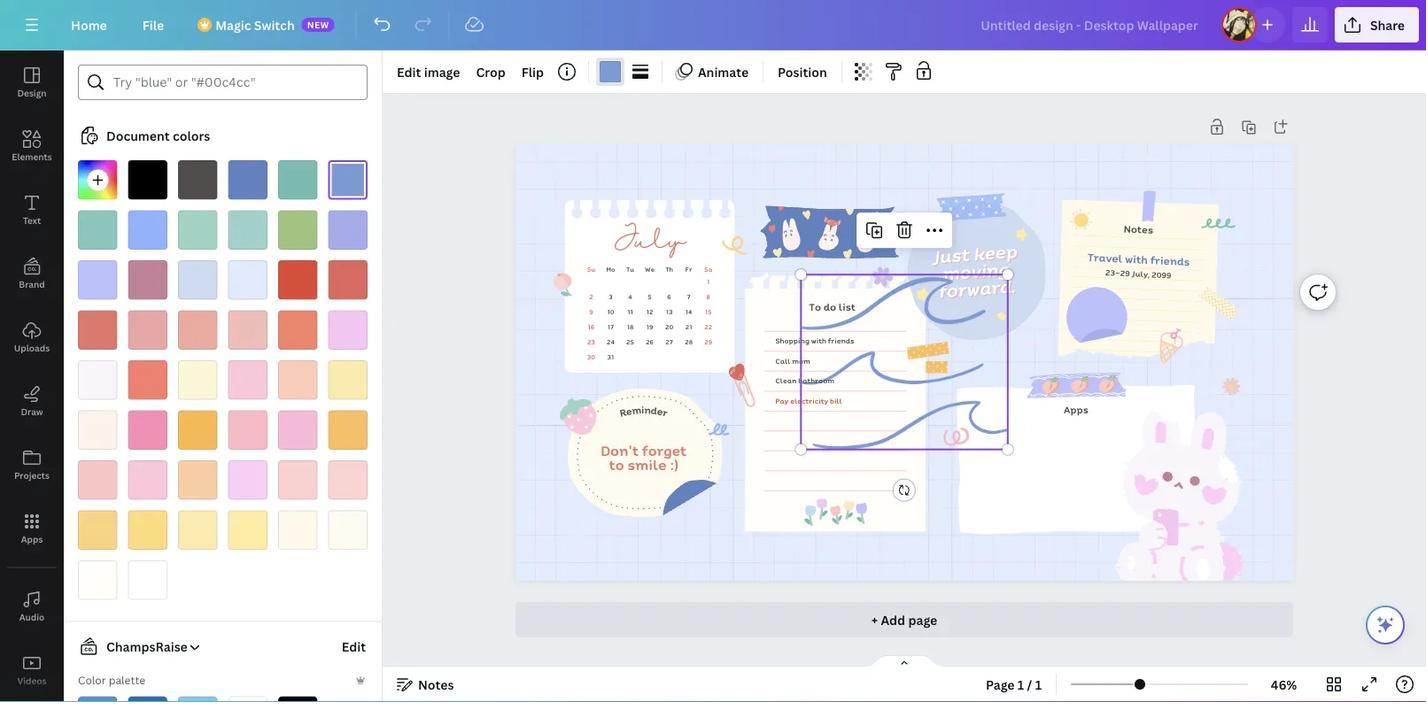 Task type: vqa. For each thing, say whether or not it's contained in the screenshot.
Sa the 1
yes



Task type: describe. For each thing, give the bounding box(es) containing it.
17
[[608, 322, 614, 332]]

don't
[[601, 440, 639, 461]]

audio button
[[0, 575, 64, 639]]

palette
[[109, 674, 145, 688]]

2 e from the left
[[656, 404, 665, 420]]

#f4a99e image
[[178, 311, 218, 350]]

call
[[776, 356, 791, 367]]

brand
[[19, 278, 45, 290]]

page
[[909, 612, 938, 629]]

share
[[1371, 16, 1406, 33]]

1 horizontal spatial #ffffff image
[[228, 697, 268, 703]]

1 horizontal spatial apps
[[1064, 402, 1089, 417]]

15
[[705, 307, 712, 317]]

page 1 / 1
[[986, 677, 1042, 694]]

#759ad7 image
[[600, 61, 621, 82]]

19
[[647, 322, 653, 332]]

apps button
[[0, 497, 64, 561]]

#fffef8 image
[[78, 561, 117, 600]]

side panel tab list
[[0, 51, 64, 703]]

position button
[[771, 58, 835, 86]]

#bcc1ff image
[[78, 261, 117, 300]]

th
[[666, 264, 673, 274]]

pay electricity bill
[[776, 396, 843, 406]]

with for travel
[[1125, 251, 1149, 268]]

1 for sa
[[707, 277, 710, 287]]

uploads button
[[0, 306, 64, 370]]

#9ac47a image
[[278, 210, 318, 250]]

add a new color image
[[78, 160, 117, 200]]

text button
[[0, 178, 64, 242]]

16
[[588, 322, 595, 332]]

edit for edit image
[[397, 63, 421, 80]]

travel
[[1088, 249, 1124, 267]]

animate
[[698, 63, 749, 80]]

/
[[1028, 677, 1033, 694]]

#ffbd59 image
[[328, 411, 368, 450]]

#fffaef image
[[328, 511, 368, 550]]

we
[[645, 264, 655, 274]]

file button
[[128, 7, 178, 43]]

tu 11 25 4 18
[[626, 264, 634, 347]]

elements button
[[0, 114, 64, 178]]

smile
[[628, 454, 667, 475]]

#fc7a6c image
[[128, 361, 168, 400]]

videos button
[[0, 639, 64, 703]]

shopping with friends
[[776, 335, 855, 346]]

videos
[[17, 675, 46, 687]]

20
[[666, 322, 674, 332]]

friends for travel
[[1151, 252, 1191, 270]]

electricity
[[791, 396, 829, 406]]

+ add page
[[872, 612, 938, 629]]

to
[[809, 300, 822, 315]]

m
[[631, 402, 642, 418]]

#c87f9a image
[[128, 261, 168, 300]]

#97d1c9 image
[[228, 210, 268, 250]]

document
[[106, 127, 170, 144]]

file
[[142, 16, 164, 33]]

#c87f9a image
[[128, 261, 168, 300]]

4
[[629, 292, 632, 302]]

cute pastel hand drawn doodle line image
[[720, 229, 754, 261]]

magic switch
[[216, 16, 295, 33]]

document colors
[[106, 127, 210, 144]]

animate button
[[670, 58, 756, 86]]

11
[[628, 307, 633, 317]]

26
[[646, 337, 654, 347]]

+ add page button
[[516, 603, 1294, 638]]

+
[[872, 612, 878, 629]]

5
[[648, 292, 652, 302]]

clean bathroom
[[776, 376, 835, 386]]

#94d4c3 image
[[178, 210, 218, 250]]

to
[[609, 454, 624, 475]]

clean
[[776, 376, 797, 386]]

#7dc7bd image
[[78, 210, 117, 250]]

#97d1c9 image
[[228, 210, 268, 250]]

8
[[707, 292, 711, 302]]

46% button
[[1256, 671, 1313, 699]]

th 13 27 6 20
[[666, 264, 674, 347]]

champsraise button
[[71, 637, 202, 658]]

champsraise
[[106, 639, 188, 656]]

to do list
[[809, 300, 856, 315]]

22
[[705, 322, 713, 332]]

23
[[587, 337, 595, 347]]

show pages image
[[862, 655, 947, 669]]

notes inside button
[[418, 677, 454, 694]]

d
[[650, 403, 659, 418]]

#ccdaf1 image
[[178, 261, 218, 300]]

#ffcfcf image
[[278, 461, 318, 500]]

n
[[644, 402, 652, 418]]

flip button
[[515, 58, 551, 86]]

sa
[[705, 264, 713, 274]]

crop
[[476, 63, 506, 80]]

flip
[[522, 63, 544, 80]]

projects
[[14, 470, 50, 482]]

i
[[642, 403, 645, 418]]

magic
[[216, 16, 251, 33]]

#f4a99e image
[[178, 311, 218, 350]]

#ffbd59 image
[[328, 411, 368, 450]]

page
[[986, 677, 1015, 694]]

colors
[[173, 127, 210, 144]]

canva assistant image
[[1376, 615, 1397, 636]]



Task type: locate. For each thing, give the bounding box(es) containing it.
su
[[587, 264, 595, 274]]

don't forget to smile :)
[[601, 440, 687, 475]]

color
[[78, 674, 106, 688]]

pay
[[776, 396, 789, 406]]

july,
[[1132, 268, 1150, 280]]

0 vertical spatial #ffffff image
[[128, 561, 168, 600]]

forget
[[642, 440, 687, 461]]

2 horizontal spatial 1
[[1036, 677, 1042, 694]]

edit inside button
[[342, 639, 366, 656]]

#8cb3ff image
[[128, 210, 168, 250], [128, 210, 168, 250]]

draw button
[[0, 370, 64, 433]]

10
[[607, 307, 614, 317]]

#7dc7bd image
[[78, 210, 117, 250]]

e right n at the bottom left of page
[[656, 404, 665, 420]]

#9ac47a image
[[278, 210, 318, 250]]

Try "blue" or "#00c4cc" search field
[[113, 66, 356, 99]]

1 horizontal spatial friends
[[1151, 252, 1191, 270]]

shopping
[[776, 335, 810, 346]]

0 horizontal spatial 29
[[705, 337, 713, 347]]

0 vertical spatial notes
[[1124, 221, 1154, 237]]

#ff8ab9 image
[[128, 411, 168, 450], [128, 411, 168, 450]]

0 horizontal spatial with
[[811, 335, 827, 346]]

uploads
[[14, 342, 50, 354]]

travel with friends 23-29 july, 2099
[[1088, 249, 1191, 281]]

switch
[[254, 16, 295, 33]]

#dfeaff image
[[228, 261, 268, 300], [228, 261, 268, 300]]

#75c6ef image
[[178, 697, 218, 703], [178, 697, 218, 703]]

audio
[[19, 612, 45, 623]]

1 inside the sa 1 15 29 8 22
[[707, 277, 710, 287]]

just keep moving forward.
[[931, 237, 1018, 304]]

#ffffff image for the topmost #ffffff icon
[[128, 561, 168, 600]]

1 horizontal spatial notes
[[1124, 221, 1154, 237]]

r e m i n d e r
[[618, 402, 670, 421]]

notes
[[1124, 221, 1154, 237], [418, 677, 454, 694]]

0 vertical spatial #ffffff image
[[128, 561, 168, 600]]

#feeaa9 image
[[328, 361, 368, 400], [328, 361, 368, 400]]

#ffebab image
[[178, 511, 218, 550], [178, 511, 218, 550]]

#f0a5a5 image
[[128, 311, 168, 350], [128, 311, 168, 350]]

12
[[647, 307, 653, 317]]

29 inside travel with friends 23-29 july, 2099
[[1120, 267, 1131, 279]]

#166bb5 image
[[128, 697, 168, 703]]

1 horizontal spatial edit
[[397, 63, 421, 80]]

draw
[[21, 406, 43, 418]]

1 vertical spatial with
[[811, 335, 827, 346]]

su 9 23 2 16 30
[[587, 264, 595, 362]]

1 for page
[[1018, 677, 1025, 694]]

#000000 image
[[128, 160, 168, 200], [128, 160, 168, 200]]

#ffffff image
[[128, 561, 168, 600], [228, 697, 268, 703]]

#ffb743 image
[[178, 411, 218, 450]]

#ffd27a image
[[78, 511, 117, 550]]

friends for shopping
[[828, 335, 855, 346]]

position
[[778, 63, 828, 80]]

#fffef8 image
[[78, 561, 117, 600]]

with for shopping
[[811, 335, 827, 346]]

#524c4c image
[[178, 160, 218, 200]]

design button
[[0, 51, 64, 114]]

7
[[687, 292, 691, 302]]

sea wave linear image
[[801, 275, 1008, 450]]

friends down list
[[828, 335, 855, 346]]

#66bdb1 image
[[278, 160, 318, 200], [278, 160, 318, 200]]

0 vertical spatial edit
[[397, 63, 421, 80]]

24
[[607, 337, 615, 347]]

edit inside popup button
[[397, 63, 421, 80]]

#fec6d9 image
[[228, 361, 268, 400], [228, 361, 268, 400]]

#e5645e image
[[328, 261, 368, 300], [328, 261, 368, 300]]

29 inside the sa 1 15 29 8 22
[[705, 337, 713, 347]]

share button
[[1336, 7, 1420, 43]]

#5c82c2 image
[[228, 160, 268, 200], [228, 160, 268, 200]]

call mom
[[776, 356, 811, 367]]

with right shopping
[[811, 335, 827, 346]]

#ffcdf7 image
[[228, 461, 268, 500], [228, 461, 268, 500]]

#a5abed image
[[328, 210, 368, 250]]

9
[[589, 307, 593, 317]]

#ccdaf1 image
[[178, 261, 218, 300]]

0 horizontal spatial notes
[[418, 677, 454, 694]]

1 horizontal spatial 1
[[1018, 677, 1025, 694]]

23-
[[1106, 267, 1121, 279]]

#ffec9e image
[[228, 511, 268, 550], [228, 511, 268, 550]]

keep
[[973, 237, 1018, 267]]

#ffc4dc image
[[128, 461, 168, 500], [128, 461, 168, 500]]

#94d4c3 image
[[178, 210, 218, 250]]

2
[[589, 292, 593, 302]]

we 12 26 5 19
[[645, 264, 655, 347]]

text
[[23, 214, 41, 226]]

r
[[661, 405, 670, 421]]

#524c4c image
[[178, 160, 218, 200]]

0 horizontal spatial #ffffff image
[[128, 561, 168, 600]]

july
[[614, 223, 686, 261]]

#ffcfcf image
[[278, 461, 318, 500]]

1 horizontal spatial 29
[[1120, 267, 1131, 279]]

#fa8068 image
[[278, 311, 318, 350], [278, 311, 318, 350]]

#010101 image
[[278, 697, 318, 703], [278, 697, 318, 703]]

#ffdb76 image
[[128, 511, 168, 550]]

crop button
[[469, 58, 513, 86]]

1 vertical spatial apps
[[21, 534, 43, 546]]

29 left the july,
[[1120, 267, 1131, 279]]

0 horizontal spatial edit
[[342, 639, 366, 656]]

1 vertical spatial notes
[[418, 677, 454, 694]]

#bcc1ff image
[[78, 261, 117, 300]]

0 horizontal spatial #ffffff image
[[128, 561, 168, 600]]

e
[[625, 403, 633, 419], [656, 404, 665, 420]]

#f6bbb7 image
[[228, 311, 268, 350]]

#4890cd image
[[78, 697, 117, 703], [78, 697, 117, 703]]

#ffd1d1 image
[[328, 461, 368, 500], [328, 461, 368, 500]]

fr 14 28 7 21
[[685, 264, 693, 347]]

projects button
[[0, 433, 64, 497]]

1 vertical spatial #ffffff image
[[228, 697, 268, 703]]

29 down the 22
[[705, 337, 713, 347]]

#ffffff image for the rightmost #ffffff icon
[[228, 697, 268, 703]]

29
[[1120, 267, 1131, 279], [705, 337, 713, 347]]

main menu bar
[[0, 0, 1427, 51]]

0 vertical spatial with
[[1125, 251, 1149, 268]]

1 right "/"
[[1036, 677, 1042, 694]]

do
[[824, 300, 837, 315]]

apps inside button
[[21, 534, 43, 546]]

0 vertical spatial apps
[[1064, 402, 1089, 417]]

#e87568 image
[[78, 311, 117, 350], [78, 311, 117, 350]]

fr
[[686, 264, 693, 274]]

#ffffff image
[[128, 561, 168, 600], [228, 697, 268, 703]]

#e44533 image
[[278, 261, 318, 300], [278, 261, 318, 300]]

mom
[[792, 356, 811, 367]]

1 vertical spatial friends
[[828, 335, 855, 346]]

#fecbb8 image
[[278, 361, 318, 400], [278, 361, 318, 400]]

#f6bbb7 image
[[228, 311, 268, 350]]

#ffb8c5 image
[[228, 411, 268, 450], [228, 411, 268, 450]]

0 horizontal spatial friends
[[828, 335, 855, 346]]

#fc7a6c image
[[128, 361, 168, 400]]

friends inside travel with friends 23-29 july, 2099
[[1151, 252, 1191, 270]]

27
[[666, 337, 673, 347]]

add a new color image
[[78, 160, 117, 200]]

28
[[685, 337, 693, 347]]

#759ad7 image
[[600, 61, 621, 82], [328, 160, 368, 200], [328, 160, 368, 200]]

#fef3eb image
[[78, 411, 117, 450], [78, 411, 117, 450]]

46%
[[1272, 677, 1298, 694]]

brand button
[[0, 242, 64, 306]]

0 horizontal spatial 1
[[707, 277, 710, 287]]

0 vertical spatial 29
[[1120, 267, 1131, 279]]

1 horizontal spatial e
[[656, 404, 665, 420]]

1 horizontal spatial #ffffff image
[[228, 697, 268, 703]]

1 down sa
[[707, 277, 710, 287]]

1 e from the left
[[625, 403, 633, 419]]

#faf5fa image
[[78, 361, 117, 400], [78, 361, 117, 400]]

#ffb8d9 image
[[278, 411, 318, 450], [278, 411, 318, 450]]

edit image button
[[390, 58, 467, 86]]

e left i
[[625, 403, 633, 419]]

1 vertical spatial #ffffff image
[[228, 697, 268, 703]]

1 vertical spatial edit
[[342, 639, 366, 656]]

just
[[931, 241, 970, 270]]

#a5abed image
[[328, 210, 368, 250]]

#fffaef image
[[328, 511, 368, 550]]

friends
[[1151, 252, 1191, 270], [828, 335, 855, 346]]

:)
[[670, 454, 679, 475]]

1 left "/"
[[1018, 677, 1025, 694]]

color palette
[[78, 674, 145, 688]]

#ffcaa1 image
[[178, 461, 218, 500], [178, 461, 218, 500]]

sa 1 15 29 8 22
[[705, 264, 713, 347]]

forward.
[[938, 272, 1016, 304]]

mo
[[606, 264, 615, 274]]

2099
[[1152, 269, 1172, 281]]

1 horizontal spatial with
[[1125, 251, 1149, 268]]

#ffb743 image
[[178, 411, 218, 450]]

with
[[1125, 251, 1149, 268], [811, 335, 827, 346]]

add
[[881, 612, 906, 629]]

edit button
[[340, 630, 368, 665]]

Design title text field
[[967, 7, 1215, 43]]

friends right the july,
[[1151, 252, 1191, 270]]

0 horizontal spatial apps
[[21, 534, 43, 546]]

#ffc4c4 image
[[78, 461, 117, 500], [78, 461, 117, 500]]

1 vertical spatial 29
[[705, 337, 713, 347]]

6
[[668, 292, 672, 302]]

#fcf7d2 image
[[178, 361, 218, 400], [178, 361, 218, 400]]

list
[[839, 300, 856, 315]]

#166bb5 image
[[128, 697, 168, 703]]

with right 23-
[[1125, 251, 1149, 268]]

edit for edit
[[342, 639, 366, 656]]

moving
[[942, 255, 1010, 287]]

image
[[424, 63, 460, 80]]

#ffd27a image
[[78, 511, 117, 550]]

tu
[[626, 264, 634, 274]]

new
[[307, 19, 330, 31]]

with inside travel with friends 23-29 july, 2099
[[1125, 251, 1149, 268]]

18
[[627, 322, 634, 332]]

#ffdb76 image
[[128, 511, 168, 550]]

r
[[618, 405, 628, 421]]

30
[[587, 353, 595, 362]]

0 vertical spatial friends
[[1151, 252, 1191, 270]]

#fffaea image
[[278, 511, 318, 550], [278, 511, 318, 550]]

0 horizontal spatial e
[[625, 403, 633, 419]]

#fac3f3 image
[[328, 311, 368, 350], [328, 311, 368, 350]]

notes button
[[390, 671, 461, 699]]



